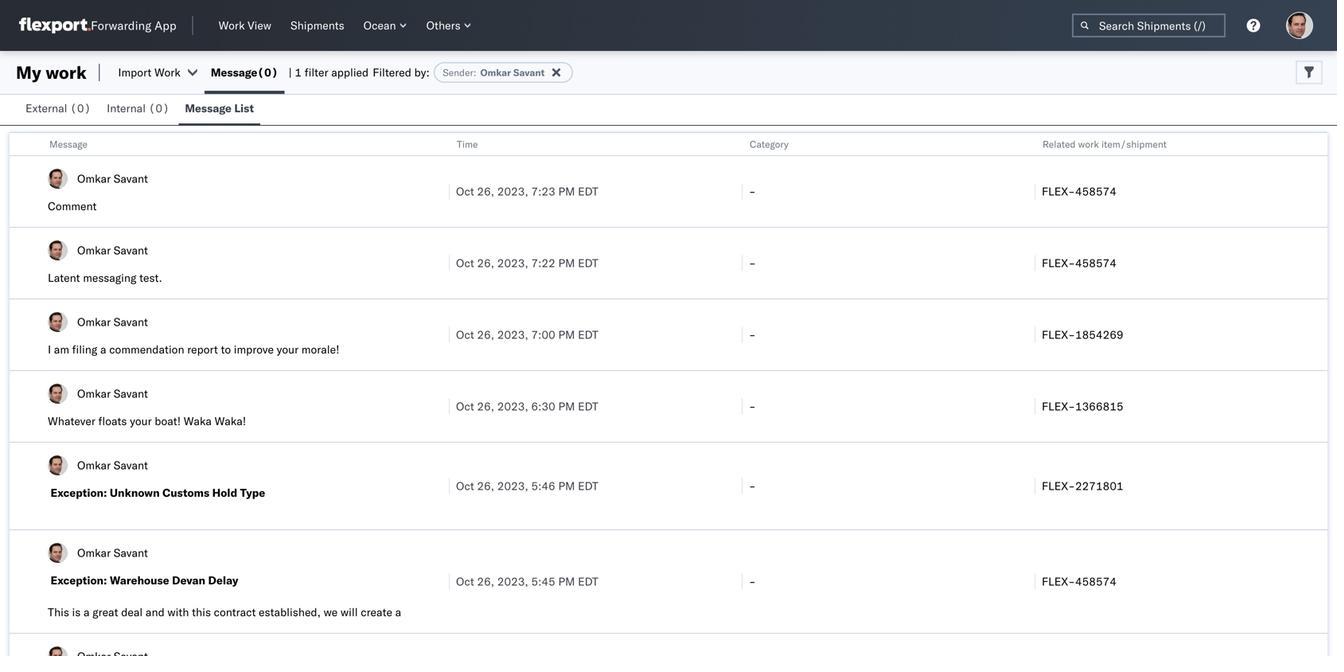 Task type: vqa. For each thing, say whether or not it's contained in the screenshot.
'OCEAN' related to 1842102
no



Task type: describe. For each thing, give the bounding box(es) containing it.
lucrative
[[48, 621, 91, 635]]

omkar savant for latent
[[77, 243, 148, 257]]

latent
[[48, 271, 80, 285]]

6:30
[[531, 399, 556, 413]]

applied
[[331, 65, 369, 79]]

flex- for oct 26, 2023, 5:45 pm edt
[[1042, 574, 1076, 588]]

morale!
[[302, 342, 340, 356]]

messaging
[[83, 271, 137, 285]]

oct for oct 26, 2023, 5:46 pm edt
[[456, 479, 474, 493]]

app
[[155, 18, 176, 33]]

omkar for i
[[77, 315, 111, 329]]

exception: for exception: unknown customs hold type
[[51, 486, 107, 500]]

work view link
[[212, 15, 278, 36]]

oct for oct 26, 2023, 7:23 pm edt
[[456, 184, 474, 198]]

great
[[92, 605, 118, 619]]

1 horizontal spatial your
[[277, 342, 299, 356]]

test.
[[139, 271, 162, 285]]

and
[[146, 605, 165, 619]]

2023, for 5:46
[[497, 479, 529, 493]]

2023, for 5:45
[[497, 574, 529, 588]]

omkar right :
[[481, 66, 511, 78]]

message list
[[185, 101, 254, 115]]

am
[[54, 342, 69, 356]]

related work item/shipment
[[1043, 138, 1167, 150]]

omkar for exception:
[[77, 458, 111, 472]]

type
[[240, 486, 265, 500]]

(0) for internal (0)
[[149, 101, 169, 115]]

flex- 2271801
[[1042, 479, 1124, 493]]

edt for oct 26, 2023, 6:30 pm edt
[[578, 399, 599, 413]]

edt for oct 26, 2023, 5:45 pm edt
[[578, 574, 599, 588]]

related
[[1043, 138, 1076, 150]]

external (0) button
[[19, 94, 100, 125]]

- for oct 26, 2023, 5:46 pm edt
[[749, 479, 756, 493]]

message list button
[[179, 94, 260, 125]]

26, for oct 26, 2023, 5:45 pm edt
[[477, 574, 495, 588]]

list
[[234, 101, 254, 115]]

my work
[[16, 61, 87, 83]]

savant for whatever
[[114, 387, 148, 401]]

flex- for oct 26, 2023, 7:00 pm edt
[[1042, 328, 1076, 342]]

7:22
[[531, 256, 556, 270]]

oct 26, 2023, 7:23 pm edt
[[456, 184, 599, 198]]

message (0)
[[211, 65, 278, 79]]

import work
[[118, 65, 181, 79]]

oct 26, 2023, 7:22 pm edt
[[456, 256, 599, 270]]

pm for 5:46
[[559, 479, 575, 493]]

will
[[341, 605, 358, 619]]

savant right :
[[514, 66, 545, 78]]

- for oct 26, 2023, 7:23 pm edt
[[749, 184, 756, 198]]

view
[[248, 18, 272, 32]]

is
[[72, 605, 81, 619]]

others button
[[420, 15, 478, 36]]

internal
[[107, 101, 146, 115]]

2023, for 7:22
[[497, 256, 529, 270]]

6 omkar savant from the top
[[77, 546, 148, 560]]

work view
[[219, 18, 272, 32]]

|
[[289, 65, 292, 79]]

shipments
[[291, 18, 345, 32]]

work for related
[[1079, 138, 1100, 150]]

1
[[295, 65, 302, 79]]

established,
[[259, 605, 321, 619]]

devan
[[172, 573, 205, 587]]

unknown
[[110, 486, 160, 500]]

savant up warehouse
[[114, 546, 148, 560]]

flexport. image
[[19, 18, 91, 33]]

my
[[16, 61, 41, 83]]

omkar savant for exception:
[[77, 458, 148, 472]]

1366815
[[1076, 399, 1124, 413]]

boat!
[[155, 414, 181, 428]]

import
[[118, 65, 152, 79]]

with
[[168, 605, 189, 619]]

customs
[[163, 486, 210, 500]]

warehouse
[[110, 573, 169, 587]]

flex- for oct 26, 2023, 6:30 pm edt
[[1042, 399, 1076, 413]]

Search Shipments (/) text field
[[1073, 14, 1226, 37]]

pm for 5:45
[[559, 574, 575, 588]]

oct for oct 26, 2023, 5:45 pm edt
[[456, 574, 474, 588]]

5:45
[[531, 574, 556, 588]]

2 vertical spatial message
[[49, 138, 88, 150]]

latent messaging test.
[[48, 271, 162, 285]]

this
[[192, 605, 211, 619]]

time
[[457, 138, 478, 150]]

pm for 7:00
[[559, 328, 575, 342]]

ocean button
[[357, 15, 414, 36]]

exception: warehouse devan delay
[[51, 573, 238, 587]]

this
[[48, 605, 69, 619]]

message for list
[[185, 101, 232, 115]]

1854269
[[1076, 328, 1124, 342]]

sender
[[443, 66, 474, 78]]

item/shipment
[[1102, 138, 1167, 150]]

resize handle column header for message
[[430, 133, 449, 656]]

458574 for oct 26, 2023, 5:45 pm edt
[[1076, 574, 1117, 588]]

savant for i
[[114, 315, 148, 329]]

omkar savant for whatever
[[77, 387, 148, 401]]

message for (0)
[[211, 65, 258, 79]]

shipments link
[[284, 15, 351, 36]]

deal
[[121, 605, 143, 619]]

26, for oct 26, 2023, 6:30 pm edt
[[477, 399, 495, 413]]

contract
[[214, 605, 256, 619]]

omkar for whatever
[[77, 387, 111, 401]]

pm for 6:30
[[559, 399, 575, 413]]

report
[[187, 342, 218, 356]]

2271801
[[1076, 479, 1124, 493]]

savant for exception:
[[114, 458, 148, 472]]

oct 26, 2023, 5:46 pm edt
[[456, 479, 599, 493]]

edt for oct 26, 2023, 7:22 pm edt
[[578, 256, 599, 270]]



Task type: locate. For each thing, give the bounding box(es) containing it.
flex- 458574 for oct 26, 2023, 7:22 pm edt
[[1042, 256, 1117, 270]]

- for oct 26, 2023, 7:22 pm edt
[[749, 256, 756, 270]]

exception:
[[51, 486, 107, 500], [51, 573, 107, 587]]

oct for oct 26, 2023, 6:30 pm edt
[[456, 399, 474, 413]]

this is a great deal and with this contract established, we will create a lucrative partnership.
[[48, 605, 401, 635]]

exception: unknown customs hold type
[[51, 486, 265, 500]]

edt right 6:30
[[578, 399, 599, 413]]

458574 for oct 26, 2023, 7:22 pm edt
[[1076, 256, 1117, 270]]

26, left the 7:00
[[477, 328, 495, 342]]

3 pm from the top
[[559, 328, 575, 342]]

oct left the 7:00
[[456, 328, 474, 342]]

3 oct from the top
[[456, 328, 474, 342]]

| 1 filter applied filtered by:
[[289, 65, 430, 79]]

6 26, from the top
[[477, 574, 495, 588]]

oct left 5:45
[[456, 574, 474, 588]]

i
[[48, 342, 51, 356]]

edt right the 7:00
[[578, 328, 599, 342]]

omkar up 'floats'
[[77, 387, 111, 401]]

2 omkar savant from the top
[[77, 243, 148, 257]]

work right related
[[1079, 138, 1100, 150]]

1 vertical spatial your
[[130, 414, 152, 428]]

2023, left 6:30
[[497, 399, 529, 413]]

pm right 5:46
[[559, 479, 575, 493]]

flex- for oct 26, 2023, 7:22 pm edt
[[1042, 256, 1076, 270]]

1 vertical spatial 458574
[[1076, 256, 1117, 270]]

7:00
[[531, 328, 556, 342]]

edt right 7:23
[[578, 184, 599, 198]]

oct left 5:46
[[456, 479, 474, 493]]

2 26, from the top
[[477, 256, 495, 270]]

1 horizontal spatial a
[[100, 342, 106, 356]]

2023, for 6:30
[[497, 399, 529, 413]]

we
[[324, 605, 338, 619]]

by:
[[414, 65, 430, 79]]

2 horizontal spatial a
[[395, 605, 401, 619]]

1 vertical spatial work
[[154, 65, 181, 79]]

message down external (0) button at the top left of page
[[49, 138, 88, 150]]

1 2023, from the top
[[497, 184, 529, 198]]

(0) right internal
[[149, 101, 169, 115]]

omkar
[[481, 66, 511, 78], [77, 172, 111, 186], [77, 243, 111, 257], [77, 315, 111, 329], [77, 387, 111, 401], [77, 458, 111, 472], [77, 546, 111, 560]]

26, for oct 26, 2023, 7:23 pm edt
[[477, 184, 495, 198]]

2 exception: from the top
[[51, 573, 107, 587]]

message up list
[[211, 65, 258, 79]]

work left view
[[219, 18, 245, 32]]

0 vertical spatial exception:
[[51, 486, 107, 500]]

external (0)
[[25, 101, 91, 115]]

- for oct 26, 2023, 7:00 pm edt
[[749, 328, 756, 342]]

a
[[100, 342, 106, 356], [84, 605, 90, 619], [395, 605, 401, 619]]

(0) for external (0)
[[70, 101, 91, 115]]

26,
[[477, 184, 495, 198], [477, 256, 495, 270], [477, 328, 495, 342], [477, 399, 495, 413], [477, 479, 495, 493], [477, 574, 495, 588]]

1 458574 from the top
[[1076, 184, 1117, 198]]

4 pm from the top
[[559, 399, 575, 413]]

flex- 458574
[[1042, 184, 1117, 198], [1042, 256, 1117, 270], [1042, 574, 1117, 588]]

flex-
[[1042, 184, 1076, 198], [1042, 256, 1076, 270], [1042, 328, 1076, 342], [1042, 399, 1076, 413], [1042, 479, 1076, 493], [1042, 574, 1076, 588]]

work
[[219, 18, 245, 32], [154, 65, 181, 79]]

partnership.
[[94, 621, 156, 635]]

omkar savant for comment
[[77, 172, 148, 186]]

2 - from the top
[[749, 256, 756, 270]]

your left morale!
[[277, 342, 299, 356]]

6 oct from the top
[[456, 574, 474, 588]]

0 horizontal spatial work
[[46, 61, 87, 83]]

filter
[[305, 65, 328, 79]]

6 edt from the top
[[578, 574, 599, 588]]

4 resize handle column header from the left
[[1309, 133, 1328, 656]]

omkar savant up warehouse
[[77, 546, 148, 560]]

0 vertical spatial your
[[277, 342, 299, 356]]

internal (0)
[[107, 101, 169, 115]]

pm right 7:22
[[559, 256, 575, 270]]

omkar up latent messaging test.
[[77, 243, 111, 257]]

26, left 5:45
[[477, 574, 495, 588]]

internal (0) button
[[100, 94, 179, 125]]

1 vertical spatial exception:
[[51, 573, 107, 587]]

savant for latent
[[114, 243, 148, 257]]

2023, left 7:23
[[497, 184, 529, 198]]

omkar savant up the comment in the left top of the page
[[77, 172, 148, 186]]

omkar savant
[[77, 172, 148, 186], [77, 243, 148, 257], [77, 315, 148, 329], [77, 387, 148, 401], [77, 458, 148, 472], [77, 546, 148, 560]]

pm right 6:30
[[559, 399, 575, 413]]

2023, for 7:23
[[497, 184, 529, 198]]

omkar up the comment in the left top of the page
[[77, 172, 111, 186]]

3 26, from the top
[[477, 328, 495, 342]]

work right import
[[154, 65, 181, 79]]

1 vertical spatial flex- 458574
[[1042, 256, 1117, 270]]

external
[[25, 101, 67, 115]]

6 flex- from the top
[[1042, 574, 1076, 588]]

(0)
[[258, 65, 278, 79], [70, 101, 91, 115], [149, 101, 169, 115]]

oct for oct 26, 2023, 7:00 pm edt
[[456, 328, 474, 342]]

(0) left the |
[[258, 65, 278, 79]]

2023, left 5:46
[[497, 479, 529, 493]]

omkar savant for i
[[77, 315, 148, 329]]

work up external (0)
[[46, 61, 87, 83]]

2023, left 5:45
[[497, 574, 529, 588]]

4 oct from the top
[[456, 399, 474, 413]]

flex- 458574 for oct 26, 2023, 7:23 pm edt
[[1042, 184, 1117, 198]]

3 resize handle column header from the left
[[1016, 133, 1035, 656]]

message left list
[[185, 101, 232, 115]]

3 omkar savant from the top
[[77, 315, 148, 329]]

2 horizontal spatial (0)
[[258, 65, 278, 79]]

458574
[[1076, 184, 1117, 198], [1076, 256, 1117, 270], [1076, 574, 1117, 588]]

0 vertical spatial work
[[219, 18, 245, 32]]

waka
[[184, 414, 212, 428]]

edt right 5:45
[[578, 574, 599, 588]]

filtered
[[373, 65, 412, 79]]

2 vertical spatial 458574
[[1076, 574, 1117, 588]]

2 flex- from the top
[[1042, 256, 1076, 270]]

edt for oct 26, 2023, 7:23 pm edt
[[578, 184, 599, 198]]

0 horizontal spatial (0)
[[70, 101, 91, 115]]

5 2023, from the top
[[497, 479, 529, 493]]

1 vertical spatial message
[[185, 101, 232, 115]]

5:46
[[531, 479, 556, 493]]

savant up unknown
[[114, 458, 148, 472]]

5 flex- from the top
[[1042, 479, 1076, 493]]

pm right 5:45
[[559, 574, 575, 588]]

2 2023, from the top
[[497, 256, 529, 270]]

2 resize handle column header from the left
[[723, 133, 742, 656]]

3 2023, from the top
[[497, 328, 529, 342]]

:
[[474, 66, 477, 78]]

flex- for oct 26, 2023, 7:23 pm edt
[[1042, 184, 1076, 198]]

4 - from the top
[[749, 399, 756, 413]]

5 - from the top
[[749, 479, 756, 493]]

a right the create
[[395, 605, 401, 619]]

0 horizontal spatial your
[[130, 414, 152, 428]]

1 vertical spatial work
[[1079, 138, 1100, 150]]

6 - from the top
[[749, 574, 756, 588]]

1 flex- 458574 from the top
[[1042, 184, 1117, 198]]

import work button
[[118, 65, 181, 79]]

26, for oct 26, 2023, 7:00 pm edt
[[477, 328, 495, 342]]

1 exception: from the top
[[51, 486, 107, 500]]

oct for oct 26, 2023, 7:22 pm edt
[[456, 256, 474, 270]]

work for my
[[46, 61, 87, 83]]

3 458574 from the top
[[1076, 574, 1117, 588]]

flex- for oct 26, 2023, 5:46 pm edt
[[1042, 479, 1076, 493]]

edt for oct 26, 2023, 7:00 pm edt
[[578, 328, 599, 342]]

0 vertical spatial work
[[46, 61, 87, 83]]

savant for comment
[[114, 172, 148, 186]]

1 edt from the top
[[578, 184, 599, 198]]

1 oct from the top
[[456, 184, 474, 198]]

1 resize handle column header from the left
[[430, 133, 449, 656]]

(0) inside the internal (0) button
[[149, 101, 169, 115]]

4 omkar savant from the top
[[77, 387, 148, 401]]

1 pm from the top
[[559, 184, 575, 198]]

(0) inside external (0) button
[[70, 101, 91, 115]]

a right is at the left bottom of page
[[84, 605, 90, 619]]

oct 26, 2023, 7:00 pm edt
[[456, 328, 599, 342]]

sender : omkar savant
[[443, 66, 545, 78]]

flex- 458574 for oct 26, 2023, 5:45 pm edt
[[1042, 574, 1117, 588]]

0 horizontal spatial a
[[84, 605, 90, 619]]

2 flex- 458574 from the top
[[1042, 256, 1117, 270]]

5 edt from the top
[[578, 479, 599, 493]]

26, left 6:30
[[477, 399, 495, 413]]

1 omkar savant from the top
[[77, 172, 148, 186]]

exception: left unknown
[[51, 486, 107, 500]]

1 horizontal spatial (0)
[[149, 101, 169, 115]]

2 458574 from the top
[[1076, 256, 1117, 270]]

exception: up is at the left bottom of page
[[51, 573, 107, 587]]

flex- 1366815
[[1042, 399, 1124, 413]]

category
[[750, 138, 789, 150]]

5 26, from the top
[[477, 479, 495, 493]]

a right filing
[[100, 342, 106, 356]]

26, left 5:46
[[477, 479, 495, 493]]

(0) right external
[[70, 101, 91, 115]]

savant
[[514, 66, 545, 78], [114, 172, 148, 186], [114, 243, 148, 257], [114, 315, 148, 329], [114, 387, 148, 401], [114, 458, 148, 472], [114, 546, 148, 560]]

0 vertical spatial message
[[211, 65, 258, 79]]

- for oct 26, 2023, 6:30 pm edt
[[749, 399, 756, 413]]

(0) for message (0)
[[258, 65, 278, 79]]

oct down "time"
[[456, 184, 474, 198]]

oct left 7:22
[[456, 256, 474, 270]]

26, left 7:22
[[477, 256, 495, 270]]

26, for oct 26, 2023, 5:46 pm edt
[[477, 479, 495, 493]]

delay
[[208, 573, 238, 587]]

2 vertical spatial flex- 458574
[[1042, 574, 1117, 588]]

forwarding app
[[91, 18, 176, 33]]

resize handle column header for time
[[723, 133, 742, 656]]

6 pm from the top
[[559, 574, 575, 588]]

458574 for oct 26, 2023, 7:23 pm edt
[[1076, 184, 1117, 198]]

others
[[427, 18, 461, 32]]

26, for oct 26, 2023, 7:22 pm edt
[[477, 256, 495, 270]]

omkar up filing
[[77, 315, 111, 329]]

oct 26, 2023, 6:30 pm edt
[[456, 399, 599, 413]]

savant up commendation
[[114, 315, 148, 329]]

oct
[[456, 184, 474, 198], [456, 256, 474, 270], [456, 328, 474, 342], [456, 399, 474, 413], [456, 479, 474, 493], [456, 574, 474, 588]]

omkar savant up messaging
[[77, 243, 148, 257]]

2 edt from the top
[[578, 256, 599, 270]]

0 horizontal spatial work
[[154, 65, 181, 79]]

3 flex- from the top
[[1042, 328, 1076, 342]]

savant down the internal (0) button in the top left of the page
[[114, 172, 148, 186]]

edt right 7:22
[[578, 256, 599, 270]]

omkar down 'floats'
[[77, 458, 111, 472]]

resize handle column header for related work item/shipment
[[1309, 133, 1328, 656]]

savant up test.
[[114, 243, 148, 257]]

comment
[[48, 199, 97, 213]]

2 oct from the top
[[456, 256, 474, 270]]

whatever floats your boat! waka waka!
[[48, 414, 246, 428]]

edt for oct 26, 2023, 5:46 pm edt
[[578, 479, 599, 493]]

- for oct 26, 2023, 5:45 pm edt
[[749, 574, 756, 588]]

flex- 1854269
[[1042, 328, 1124, 342]]

4 edt from the top
[[578, 399, 599, 413]]

omkar savant up filing
[[77, 315, 148, 329]]

savant up whatever floats your boat! waka waka! at the left bottom of page
[[114, 387, 148, 401]]

2023, left 7:22
[[497, 256, 529, 270]]

omkar for comment
[[77, 172, 111, 186]]

6 2023, from the top
[[497, 574, 529, 588]]

whatever
[[48, 414, 95, 428]]

2023,
[[497, 184, 529, 198], [497, 256, 529, 270], [497, 328, 529, 342], [497, 399, 529, 413], [497, 479, 529, 493], [497, 574, 529, 588]]

26, down "time"
[[477, 184, 495, 198]]

5 pm from the top
[[559, 479, 575, 493]]

ocean
[[364, 18, 396, 32]]

-
[[749, 184, 756, 198], [749, 256, 756, 270], [749, 328, 756, 342], [749, 399, 756, 413], [749, 479, 756, 493], [749, 574, 756, 588]]

filing
[[72, 342, 97, 356]]

5 oct from the top
[[456, 479, 474, 493]]

1 flex- from the top
[[1042, 184, 1076, 198]]

4 flex- from the top
[[1042, 399, 1076, 413]]

4 26, from the top
[[477, 399, 495, 413]]

forwarding
[[91, 18, 151, 33]]

your
[[277, 342, 299, 356], [130, 414, 152, 428]]

oct left 6:30
[[456, 399, 474, 413]]

1 - from the top
[[749, 184, 756, 198]]

2023, left the 7:00
[[497, 328, 529, 342]]

hold
[[212, 486, 237, 500]]

2023, for 7:00
[[497, 328, 529, 342]]

floats
[[98, 414, 127, 428]]

5 omkar savant from the top
[[77, 458, 148, 472]]

resize handle column header for category
[[1016, 133, 1035, 656]]

pm right the 7:00
[[559, 328, 575, 342]]

3 edt from the top
[[578, 328, 599, 342]]

waka!
[[215, 414, 246, 428]]

7:23
[[531, 184, 556, 198]]

oct 26, 2023, 5:45 pm edt
[[456, 574, 599, 588]]

1 26, from the top
[[477, 184, 495, 198]]

0 vertical spatial flex- 458574
[[1042, 184, 1117, 198]]

3 - from the top
[[749, 328, 756, 342]]

0 vertical spatial 458574
[[1076, 184, 1117, 198]]

exception: for exception: warehouse devan delay
[[51, 573, 107, 587]]

omkar up warehouse
[[77, 546, 111, 560]]

pm right 7:23
[[559, 184, 575, 198]]

omkar savant up 'floats'
[[77, 387, 148, 401]]

pm for 7:22
[[559, 256, 575, 270]]

1 horizontal spatial work
[[219, 18, 245, 32]]

create
[[361, 605, 393, 619]]

3 flex- 458574 from the top
[[1042, 574, 1117, 588]]

forwarding app link
[[19, 18, 176, 33]]

i am filing a commendation report to improve your morale!
[[48, 342, 340, 356]]

omkar savant up unknown
[[77, 458, 148, 472]]

4 2023, from the top
[[497, 399, 529, 413]]

2 pm from the top
[[559, 256, 575, 270]]

omkar for latent
[[77, 243, 111, 257]]

message inside message list button
[[185, 101, 232, 115]]

improve
[[234, 342, 274, 356]]

commendation
[[109, 342, 184, 356]]

edt right 5:46
[[578, 479, 599, 493]]

1 horizontal spatial work
[[1079, 138, 1100, 150]]

edt
[[578, 184, 599, 198], [578, 256, 599, 270], [578, 328, 599, 342], [578, 399, 599, 413], [578, 479, 599, 493], [578, 574, 599, 588]]

pm for 7:23
[[559, 184, 575, 198]]

your left the boat!
[[130, 414, 152, 428]]

resize handle column header
[[430, 133, 449, 656], [723, 133, 742, 656], [1016, 133, 1035, 656], [1309, 133, 1328, 656]]



